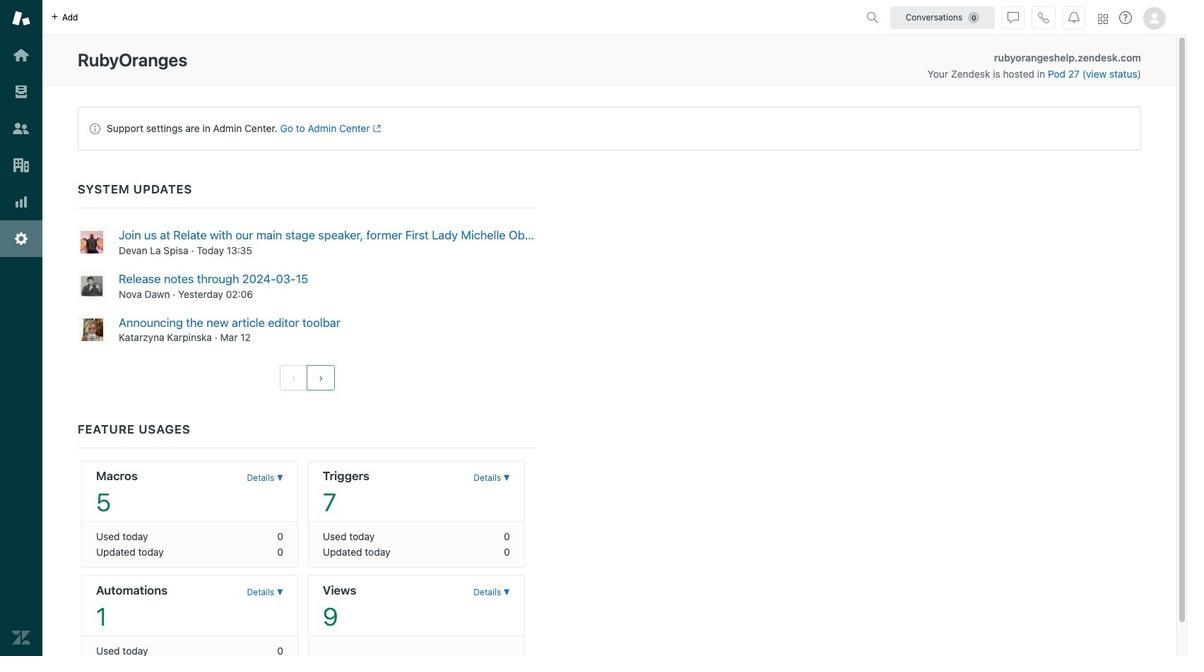 Task type: locate. For each thing, give the bounding box(es) containing it.
zendesk support image
[[12, 9, 30, 28]]

status
[[78, 107, 1142, 151]]

get help image
[[1120, 11, 1133, 24]]

views image
[[12, 83, 30, 101]]



Task type: vqa. For each thing, say whether or not it's contained in the screenshot.
primary element
no



Task type: describe. For each thing, give the bounding box(es) containing it.
main element
[[0, 0, 42, 657]]

(opens in a new tab) image
[[370, 125, 381, 133]]

button displays agent's chat status as invisible. image
[[1008, 12, 1019, 23]]

get started image
[[12, 46, 30, 64]]

admin image
[[12, 230, 30, 248]]

customers image
[[12, 119, 30, 138]]

reporting image
[[12, 193, 30, 211]]

organizations image
[[12, 156, 30, 175]]

zendesk products image
[[1099, 14, 1108, 24]]

zendesk image
[[12, 629, 30, 648]]

notifications image
[[1069, 12, 1080, 23]]



